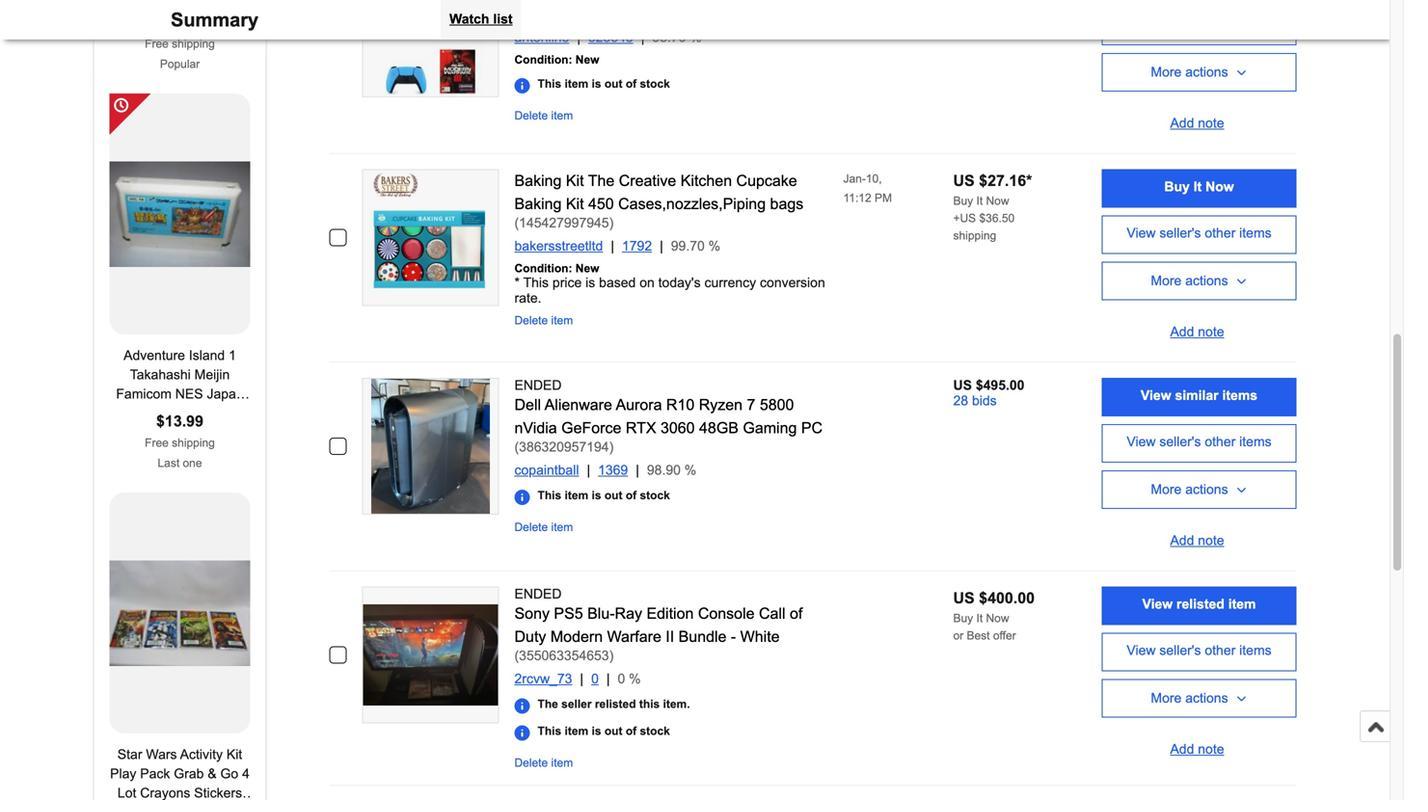 Task type: describe. For each thing, give the bounding box(es) containing it.
1 actions from the top
[[1186, 65, 1229, 80]]

view inside view similar items link
[[1141, 388, 1172, 403]]

145427997945
[[519, 216, 609, 231]]

condition: for condition: new
[[515, 53, 573, 66]]

nvidia
[[515, 420, 557, 437]]

delete item button for dell
[[515, 521, 573, 534]]

out for 98.90 %
[[605, 489, 623, 502]]

add for relisted
[[1171, 742, 1195, 757]]

copaintball link
[[515, 463, 598, 478]]

duty
[[515, 629, 546, 646]]

1 more from the top
[[1151, 65, 1182, 80]]

antonline
[[515, 30, 570, 45]]

view for buy it now
[[1127, 226, 1156, 241]]

$699.99 free shipping popular
[[145, 16, 215, 70]]

conversion
[[760, 275, 826, 290]]

watch list button
[[441, 0, 522, 39]]

1
[[229, 348, 236, 363]]

rtx
[[626, 420, 657, 437]]

the inside baking kit the creative kitchen cupcake baking kit 450 cases,nozzles,piping bags ( 145427997945 )
[[588, 172, 615, 190]]

shipping inside the $699.99 free shipping popular
[[172, 37, 215, 50]]

bakersstreetltd link
[[515, 239, 622, 254]]

1 delete item from the top
[[515, 109, 573, 122]]

1369 link
[[598, 463, 647, 478]]

10,
[[866, 172, 882, 185]]

98.90
[[647, 463, 681, 478]]

delete item for sony
[[515, 757, 573, 770]]

0 for 0 link
[[591, 672, 599, 687]]

is inside the condition: new * this price is based on today's currency conversion rate. delete item
[[586, 275, 596, 290]]

2rcvw_73 link
[[515, 672, 591, 687]]

3 this item is out of stock from the top
[[538, 725, 670, 738]]

( inside ended sony ps5 blu-ray edition console call of duty modern warfare ii bundle - white ( 355063354653 )
[[515, 649, 519, 664]]

nes
[[175, 387, 203, 402]]

items for view similar items
[[1240, 435, 1272, 450]]

seller
[[195, 406, 229, 421]]

1 seller's from the top
[[1160, 226, 1202, 241]]

rate.
[[515, 291, 542, 306]]

baking kit the creative kitchen cupcake baking kit 450 cases,nozzles,piping bags ( 145427997945 )
[[515, 172, 804, 231]]

list
[[493, 12, 513, 27]]

$13.99
[[156, 413, 204, 430]]

$27.16*
[[979, 172, 1033, 190]]

1369
[[598, 463, 628, 478]]

call
[[759, 605, 786, 623]]

gaming
[[743, 420, 797, 437]]

325543 link
[[588, 30, 652, 45]]

of inside ended sony ps5 blu-ray edition console call of duty modern warfare ii bundle - white ( 355063354653 )
[[790, 605, 803, 623]]

buy it now
[[1165, 179, 1235, 194]]

Popular text field
[[160, 57, 200, 70]]

delete item button for sony
[[515, 757, 573, 770]]

325543
[[588, 30, 634, 45]]

more actions for it
[[1151, 274, 1229, 288]]

&
[[208, 767, 217, 782]]

adventure
[[124, 348, 185, 363]]

1 add from the top
[[1171, 116, 1195, 130]]

antonline link
[[515, 30, 588, 45]]

white
[[741, 629, 780, 646]]

ray
[[615, 605, 643, 623]]

450
[[588, 195, 614, 213]]

Last one text field
[[158, 457, 202, 470]]

2rcvw_73
[[515, 672, 573, 687]]

stock for condition: new
[[640, 77, 670, 90]]

wars
[[146, 748, 177, 763]]

kit inside star wars activity kit play pack grab & go  4 lot crayons sticke
[[227, 748, 242, 763]]

delete item button for kit
[[515, 314, 573, 328]]

popular
[[160, 57, 200, 70]]

ended for sony
[[515, 587, 562, 602]]

more actions button for relisted
[[1102, 680, 1297, 718]]

add for it
[[1171, 324, 1195, 339]]

grab
[[174, 767, 204, 782]]

star
[[118, 748, 142, 763]]

buy for $400.00
[[954, 612, 974, 625]]

blu-
[[588, 605, 615, 623]]

1 vertical spatial the
[[538, 698, 558, 711]]

seller
[[562, 698, 592, 711]]

bags
[[770, 195, 804, 213]]

this down copaintball
[[538, 489, 562, 502]]

star wars activity kit play pack grab & go  4 lot crayons sticke link
[[110, 493, 250, 801]]

cupcake
[[737, 172, 798, 190]]

console
[[698, 605, 755, 623]]

99.70
[[671, 239, 705, 254]]

1 delete item button from the top
[[515, 109, 573, 123]]

one
[[183, 457, 202, 470]]

more actions button for it
[[1102, 262, 1297, 301]]

based
[[599, 275, 636, 290]]

view seller's other items for us $400.00
[[1127, 644, 1272, 658]]

0 %
[[618, 672, 641, 687]]

lot
[[118, 786, 136, 801]]

it for $400.00
[[977, 612, 983, 625]]

the seller relisted this item.
[[538, 698, 690, 711]]

this down seller
[[538, 725, 562, 738]]

new for condition: new
[[576, 53, 600, 66]]

shipping inside us $27.16* buy it now +us $36.50 shipping
[[954, 229, 997, 242]]

bids
[[972, 394, 997, 409]]

4
[[242, 767, 250, 782]]

$13.99 text field
[[156, 413, 204, 430]]

it inside "link"
[[1194, 179, 1202, 194]]

other for us $400.00
[[1205, 644, 1236, 658]]

us for $27.16*
[[954, 172, 975, 190]]

buy inside "link"
[[1165, 179, 1190, 194]]

price
[[553, 275, 582, 290]]

of down 325543 link
[[626, 77, 637, 90]]

add note button for relisted
[[1102, 726, 1297, 765]]

delete for 98.90 %
[[515, 521, 548, 534]]

of down the 1369 link
[[626, 489, 637, 502]]

other for us $495.00
[[1205, 435, 1236, 450]]

ryzen
[[699, 397, 743, 414]]

us $495.00 28 bids
[[954, 378, 1025, 409]]

adventure island 1 takahashi meijin famicom nes japan import us seller $13.99 free shipping last one
[[116, 348, 244, 470]]

1 add note button from the top
[[1102, 99, 1297, 138]]

delete for condition: new
[[515, 109, 548, 122]]

pm
[[875, 192, 892, 205]]

watch list
[[450, 12, 513, 27]]

watch
[[450, 12, 490, 27]]

1 more actions button from the top
[[1102, 53, 1297, 92]]

condition: new
[[515, 53, 600, 66]]

note for relisted
[[1198, 742, 1225, 757]]

jan-10, 11:12 pm
[[844, 172, 892, 205]]

$495.00
[[976, 378, 1025, 393]]

crayons
[[140, 786, 190, 801]]

note for similar
[[1198, 533, 1225, 548]]

28
[[954, 394, 969, 409]]

view relisted item link
[[1102, 587, 1297, 626]]

out for condition: new
[[605, 77, 623, 90]]

$400.00
[[979, 590, 1035, 607]]

is down condition: new on the top left of page
[[592, 77, 602, 90]]

2 baking from the top
[[515, 195, 562, 213]]

buy for $27.16*
[[954, 194, 974, 207]]

more for similar
[[1151, 482, 1182, 497]]

98.70
[[652, 30, 686, 45]]

0 vertical spatial kit
[[566, 172, 584, 190]]

( inside 'ended dell alienware aurora r10 ryzen 7 5800 nvidia geforce rtx 3060 48gb gaming pc ( 386320957194 )'
[[515, 440, 519, 455]]

48gb
[[699, 420, 739, 437]]

3 stock from the top
[[640, 725, 670, 738]]

this
[[640, 698, 660, 711]]

free shipping text field for $699.99
[[145, 37, 215, 50]]

summary
[[171, 9, 259, 30]]

geforce
[[562, 420, 622, 437]]

us inside the adventure island 1 takahashi meijin famicom nes japan import us seller $13.99 free shipping last one
[[172, 406, 191, 421]]



Task type: vqa. For each thing, say whether or not it's contained in the screenshot.
home
no



Task type: locate. For each thing, give the bounding box(es) containing it.
0 vertical spatial new
[[576, 53, 600, 66]]

0 vertical spatial relisted
[[1177, 597, 1225, 612]]

free shipping text field for $13.99
[[145, 437, 215, 450]]

free up popular text field
[[145, 37, 169, 50]]

free inside the $699.99 free shipping popular
[[145, 37, 169, 50]]

activity
[[180, 748, 223, 763]]

0 vertical spatial (
[[515, 216, 519, 231]]

import
[[131, 406, 168, 421]]

today's
[[659, 275, 701, 290]]

delete item down copaintball
[[515, 521, 573, 534]]

2 out from the top
[[605, 489, 623, 502]]

delete item button down condition: new on the top left of page
[[515, 109, 573, 123]]

1 vertical spatial view seller's other items
[[1127, 435, 1272, 450]]

1 ( from the top
[[515, 216, 519, 231]]

stock for 98.90 %
[[640, 489, 670, 502]]

us up 28 at the right
[[954, 378, 972, 393]]

0 vertical spatial view seller's other items
[[1127, 226, 1272, 241]]

of down the seller relisted this item.
[[626, 725, 637, 738]]

kitchen
[[681, 172, 732, 190]]

2 more actions button from the top
[[1102, 262, 1297, 301]]

condition: for condition: new * this price is based on today's currency conversion rate. delete item
[[515, 262, 573, 275]]

out down the seller relisted this item.
[[605, 725, 623, 738]]

more for relisted
[[1151, 691, 1182, 706]]

pc
[[802, 420, 823, 437]]

now for $400.00
[[986, 612, 1010, 625]]

2 vertical spatial view seller's other items
[[1127, 644, 1272, 658]]

1 vertical spatial ended
[[515, 587, 562, 602]]

other down buy it now "link"
[[1205, 226, 1236, 241]]

2 add note button from the top
[[1102, 308, 1297, 347]]

stock down 98.70
[[640, 77, 670, 90]]

1 vertical spatial )
[[609, 440, 614, 455]]

) inside baking kit the creative kitchen cupcake baking kit 450 cases,nozzles,piping bags ( 145427997945 )
[[609, 216, 614, 231]]

jan-
[[844, 172, 866, 185]]

0 vertical spatial view seller's other items link
[[1102, 216, 1297, 254]]

relisted
[[1177, 597, 1225, 612], [595, 698, 636, 711]]

3 more actions from the top
[[1151, 482, 1229, 497]]

0 vertical spatial this item is out of stock
[[538, 77, 670, 90]]

buy it now link
[[1102, 169, 1297, 208]]

2 seller's from the top
[[1160, 435, 1202, 450]]

% for 99.70 %
[[709, 239, 721, 254]]

ended inside 'ended dell alienware aurora r10 ryzen 7 5800 nvidia geforce rtx 3060 48gb gaming pc ( 386320957194 )'
[[515, 378, 562, 393]]

items down view relisted item link
[[1240, 644, 1272, 658]]

new for condition: new * this price is based on today's currency conversion rate. delete item
[[576, 262, 600, 275]]

3 more actions button from the top
[[1102, 471, 1297, 509]]

1 vertical spatial relisted
[[595, 698, 636, 711]]

view seller's other items link
[[1102, 216, 1297, 254], [1102, 425, 1297, 463], [1102, 633, 1297, 672]]

view seller's other items link down view similar items link
[[1102, 425, 1297, 463]]

1 vertical spatial free
[[145, 437, 169, 450]]

us inside us $27.16* buy it now +us $36.50 shipping
[[954, 172, 975, 190]]

condition: inside the condition: new * this price is based on today's currency conversion rate. delete item
[[515, 262, 573, 275]]

view inside view relisted item link
[[1143, 597, 1173, 612]]

2 vertical spatial kit
[[227, 748, 242, 763]]

1 new from the top
[[576, 53, 600, 66]]

2 vertical spatial out
[[605, 725, 623, 738]]

2 vertical spatial other
[[1205, 644, 1236, 658]]

( up bakersstreetltd
[[515, 216, 519, 231]]

1 baking from the top
[[515, 172, 562, 190]]

condition: down antonline
[[515, 53, 573, 66]]

0 vertical spatial condition:
[[515, 53, 573, 66]]

ended up dell
[[515, 378, 562, 393]]

play
[[110, 767, 136, 782]]

1 out from the top
[[605, 77, 623, 90]]

1 delete from the top
[[515, 109, 548, 122]]

1 add note from the top
[[1171, 116, 1225, 130]]

1 vertical spatial new
[[576, 262, 600, 275]]

star wars activity kit play pack grab & go  4 lot crayons sticke
[[110, 748, 250, 801]]

2 delete item from the top
[[515, 521, 573, 534]]

1792 link
[[622, 239, 671, 254]]

4 add note from the top
[[1171, 742, 1225, 757]]

2 free shipping text field from the top
[[145, 437, 215, 450]]

1 stock from the top
[[640, 77, 670, 90]]

4 delete item button from the top
[[515, 757, 573, 770]]

pack
[[140, 767, 170, 782]]

1 vertical spatial view seller's other items link
[[1102, 425, 1297, 463]]

shipping down the "+us" on the top
[[954, 229, 997, 242]]

us $27.16* buy it now +us $36.50 shipping
[[954, 172, 1033, 242]]

1 other from the top
[[1205, 226, 1236, 241]]

2 view seller's other items from the top
[[1127, 435, 1272, 450]]

2 note from the top
[[1198, 324, 1225, 339]]

1 more actions from the top
[[1151, 65, 1229, 80]]

baking kit the creative kitchen cupcake baking kit 450 cases,nozzles,piping bags link
[[515, 172, 804, 213]]

this down condition: new on the top left of page
[[538, 77, 562, 90]]

1 horizontal spatial relisted
[[1177, 597, 1225, 612]]

1 vertical spatial this item is out of stock
[[538, 489, 670, 502]]

0 for 0 %
[[618, 672, 625, 687]]

aurora
[[616, 397, 662, 414]]

us inside "us $495.00 28 bids"
[[954, 378, 972, 393]]

new up price
[[576, 262, 600, 275]]

1 condition: from the top
[[515, 53, 573, 66]]

0 vertical spatial the
[[588, 172, 615, 190]]

items down buy it now "link"
[[1240, 226, 1272, 241]]

view seller's other items link down buy it now "link"
[[1102, 216, 1297, 254]]

this inside the condition: new * this price is based on today's currency conversion rate. delete item
[[523, 275, 549, 290]]

warfare
[[607, 629, 662, 646]]

2 add from the top
[[1171, 324, 1195, 339]]

+us
[[954, 212, 977, 225]]

shipping
[[172, 37, 215, 50], [954, 229, 997, 242], [172, 437, 215, 450]]

add note
[[1171, 116, 1225, 130], [1171, 324, 1225, 339], [1171, 533, 1225, 548], [1171, 742, 1225, 757]]

0 vertical spatial out
[[605, 77, 623, 90]]

shipping down the $699.99
[[172, 37, 215, 50]]

3 add note button from the top
[[1102, 517, 1297, 556]]

delete down copaintball
[[515, 521, 548, 534]]

this item is out of stock down the seller relisted this item.
[[538, 725, 670, 738]]

cases,nozzles,piping
[[619, 195, 766, 213]]

bundle
[[679, 629, 727, 646]]

ended inside ended sony ps5 blu-ray edition console call of duty modern warfare ii bundle - white ( 355063354653 )
[[515, 587, 562, 602]]

3 actions from the top
[[1186, 482, 1229, 497]]

view similar items
[[1141, 388, 1258, 403]]

the up 450
[[588, 172, 615, 190]]

view seller's other items down view similar items link
[[1127, 435, 1272, 450]]

% for 0 %
[[629, 672, 641, 687]]

1 horizontal spatial 0
[[618, 672, 625, 687]]

4 add from the top
[[1171, 742, 1195, 757]]

us down nes
[[172, 406, 191, 421]]

3 view seller's other items from the top
[[1127, 644, 1272, 658]]

ended dell alienware aurora r10 ryzen 7 5800 nvidia geforce rtx 3060 48gb gaming pc ( 386320957194 )
[[515, 378, 823, 455]]

condition: down bakersstreetltd
[[515, 262, 573, 275]]

3 seller's from the top
[[1160, 644, 1202, 658]]

1 this item is out of stock from the top
[[538, 77, 670, 90]]

1 vertical spatial free shipping text field
[[145, 437, 215, 450]]

seller's for $495.00
[[1160, 435, 1202, 450]]

add note for it
[[1171, 324, 1225, 339]]

new down 325543
[[576, 53, 600, 66]]

1 horizontal spatial the
[[588, 172, 615, 190]]

2 more from the top
[[1151, 274, 1182, 288]]

0 vertical spatial free shipping text field
[[145, 37, 215, 50]]

last
[[158, 457, 180, 470]]

2 vertical spatial (
[[515, 649, 519, 664]]

0 up seller
[[591, 672, 599, 687]]

( down duty
[[515, 649, 519, 664]]

delete item button down seller
[[515, 757, 573, 770]]

baking
[[515, 172, 562, 190], [515, 195, 562, 213]]

free up last
[[145, 437, 169, 450]]

0 vertical spatial other
[[1205, 226, 1236, 241]]

2 add note from the top
[[1171, 324, 1225, 339]]

other down view similar items link
[[1205, 435, 1236, 450]]

0 horizontal spatial the
[[538, 698, 558, 711]]

ps5 slim console call of duty: modern warfare iii bundle + ps5 controller blue image
[[363, 0, 498, 96]]

1 free from the top
[[145, 37, 169, 50]]

free shipping text field up last one "text field"
[[145, 437, 215, 450]]

view
[[1127, 226, 1156, 241], [1141, 388, 1172, 403], [1127, 435, 1156, 450], [1143, 597, 1173, 612], [1127, 644, 1156, 658]]

japan
[[207, 387, 244, 402]]

seller's down buy it now "link"
[[1160, 226, 1202, 241]]

5800
[[760, 397, 794, 414]]

on
[[640, 275, 655, 290]]

shipping up one
[[172, 437, 215, 450]]

seller's for $400.00
[[1160, 644, 1202, 658]]

0 horizontal spatial 0
[[591, 672, 599, 687]]

this
[[538, 77, 562, 90], [523, 275, 549, 290], [538, 489, 562, 502], [538, 725, 562, 738]]

2 vertical spatial seller's
[[1160, 644, 1202, 658]]

delete down 2rcvw_73
[[515, 757, 548, 770]]

4 more actions from the top
[[1151, 691, 1229, 706]]

1 vertical spatial seller's
[[1160, 435, 1202, 450]]

famicom
[[116, 387, 172, 402]]

)
[[609, 216, 614, 231], [609, 440, 614, 455], [609, 649, 614, 664]]

free shipping text field up popular text field
[[145, 37, 215, 50]]

actions for similar
[[1186, 482, 1229, 497]]

this item is out of stock down '1369'
[[538, 489, 670, 502]]

new
[[576, 53, 600, 66], [576, 262, 600, 275]]

2 free from the top
[[145, 437, 169, 450]]

0 up the seller relisted this item.
[[618, 672, 625, 687]]

1 vertical spatial baking
[[515, 195, 562, 213]]

2 condition: from the top
[[515, 262, 573, 275]]

or
[[954, 630, 964, 643]]

) inside ended sony ps5 blu-ray edition console call of duty modern warfare ii bundle - white ( 355063354653 )
[[609, 649, 614, 664]]

2 ) from the top
[[609, 440, 614, 455]]

2 view seller's other items link from the top
[[1102, 425, 1297, 463]]

4 more actions button from the top
[[1102, 680, 1297, 718]]

free inside the adventure island 1 takahashi meijin famicom nes japan import us seller $13.99 free shipping last one
[[145, 437, 169, 450]]

items for view relisted item
[[1240, 644, 1272, 658]]

view seller's other items down view relisted item link
[[1127, 644, 1272, 658]]

1 view seller's other items from the top
[[1127, 226, 1272, 241]]

ps5
[[554, 605, 583, 623]]

3 more from the top
[[1151, 482, 1182, 497]]

us up 'or'
[[954, 590, 975, 607]]

ended
[[515, 378, 562, 393], [515, 587, 562, 602]]

the down 2rcvw_73
[[538, 698, 558, 711]]

items
[[1240, 226, 1272, 241], [1223, 388, 1258, 403], [1240, 435, 1272, 450], [1240, 644, 1272, 658]]

is down '1369'
[[592, 489, 602, 502]]

1 ended from the top
[[515, 378, 562, 393]]

2 ( from the top
[[515, 440, 519, 455]]

( down nvidia
[[515, 440, 519, 455]]

3 add from the top
[[1171, 533, 1195, 548]]

takahashi
[[130, 368, 191, 383]]

2 more actions from the top
[[1151, 274, 1229, 288]]

3 delete item from the top
[[515, 757, 573, 770]]

0 vertical spatial ended
[[515, 378, 562, 393]]

*
[[515, 275, 520, 290]]

) up '1369'
[[609, 440, 614, 455]]

baking kit the creative kitchen cupcake baking kit 450 cases,nozzles,piping bags image
[[370, 170, 492, 305]]

out down 325543
[[605, 77, 623, 90]]

more actions button
[[1102, 53, 1297, 92], [1102, 262, 1297, 301], [1102, 471, 1297, 509], [1102, 680, 1297, 718]]

view similar items link
[[1102, 378, 1297, 417]]

dell alienware aurora r10 ryzen 7 5800 nvidia geforce rtx 3060 48gb gaming pc image
[[371, 379, 490, 514]]

1 vertical spatial shipping
[[954, 229, 997, 242]]

it for $27.16*
[[977, 194, 983, 207]]

1 vertical spatial condition:
[[515, 262, 573, 275]]

3 other from the top
[[1205, 644, 1236, 658]]

kit
[[566, 172, 584, 190], [566, 195, 584, 213], [227, 748, 242, 763]]

2 stock from the top
[[640, 489, 670, 502]]

1 vertical spatial delete item
[[515, 521, 573, 534]]

1792
[[622, 239, 652, 254]]

other down view relisted item link
[[1205, 644, 1236, 658]]

this item is out of stock for condition: new
[[538, 77, 670, 90]]

% for 98.90 %
[[685, 463, 697, 478]]

0 link
[[591, 672, 618, 687]]

item inside the condition: new * this price is based on today's currency conversion rate. delete item
[[551, 314, 573, 327]]

) inside 'ended dell alienware aurora r10 ryzen 7 5800 nvidia geforce rtx 3060 48gb gaming pc ( 386320957194 )'
[[609, 440, 614, 455]]

item
[[565, 77, 589, 90], [551, 109, 573, 122], [551, 314, 573, 327], [565, 489, 589, 502], [551, 521, 573, 534], [1229, 597, 1257, 612], [565, 725, 589, 738], [551, 757, 573, 770]]

items right similar
[[1223, 388, 1258, 403]]

0 vertical spatial baking
[[515, 172, 562, 190]]

add note button for similar
[[1102, 517, 1297, 556]]

now inside us $27.16* buy it now +us $36.50 shipping
[[986, 194, 1010, 207]]

3 ) from the top
[[609, 649, 614, 664]]

buy inside us $27.16* buy it now +us $36.50 shipping
[[954, 194, 974, 207]]

% right 98.70
[[690, 30, 702, 45]]

3 out from the top
[[605, 725, 623, 738]]

view for view relisted item
[[1127, 644, 1156, 658]]

more actions
[[1151, 65, 1229, 80], [1151, 274, 1229, 288], [1151, 482, 1229, 497], [1151, 691, 1229, 706]]

buy inside us $400.00 buy it now or best offer
[[954, 612, 974, 625]]

us
[[954, 172, 975, 190], [954, 378, 972, 393], [172, 406, 191, 421], [954, 590, 975, 607]]

% right 99.70
[[709, 239, 721, 254]]

2 vertical spatial delete item
[[515, 757, 573, 770]]

view for view similar items
[[1127, 435, 1156, 450]]

0 vertical spatial shipping
[[172, 37, 215, 50]]

ended sony ps5 blu-ray edition console call of duty modern warfare ii bundle - white ( 355063354653 )
[[515, 587, 803, 664]]

2 vertical spatial stock
[[640, 725, 670, 738]]

stock down this at the bottom left of page
[[640, 725, 670, 738]]

sony ps5 blu-ray edition console call of duty modern warfare ii bundle - white image
[[363, 605, 498, 706]]

items for buy it now
[[1240, 226, 1272, 241]]

1 view seller's other items link from the top
[[1102, 216, 1297, 254]]

$699.99
[[156, 16, 204, 31]]

now inside us $400.00 buy it now or best offer
[[986, 612, 1010, 625]]

99.70 %
[[671, 239, 721, 254]]

delete item down condition: new on the top left of page
[[515, 109, 573, 122]]

0 vertical spatial delete item
[[515, 109, 573, 122]]

add for similar
[[1171, 533, 1195, 548]]

delete inside the condition: new * this price is based on today's currency conversion rate. delete item
[[515, 314, 548, 327]]

items down view similar items link
[[1240, 435, 1272, 450]]

seller's down view similar items link
[[1160, 435, 1202, 450]]

more for it
[[1151, 274, 1182, 288]]

2 delete from the top
[[515, 314, 548, 327]]

us for $400.00
[[954, 590, 975, 607]]

actions for relisted
[[1186, 691, 1229, 706]]

3 note from the top
[[1198, 533, 1225, 548]]

1 note from the top
[[1198, 116, 1225, 130]]

2 new from the top
[[576, 262, 600, 275]]

view seller's other items link for $495.00
[[1102, 425, 1297, 463]]

ended for dell
[[515, 378, 562, 393]]

2 vertical spatial )
[[609, 649, 614, 664]]

3 ( from the top
[[515, 649, 519, 664]]

add note for relisted
[[1171, 742, 1225, 757]]

0 horizontal spatial relisted
[[595, 698, 636, 711]]

3060
[[661, 420, 695, 437]]

it inside us $400.00 buy it now or best offer
[[977, 612, 983, 625]]

2 vertical spatial shipping
[[172, 437, 215, 450]]

add note button for it
[[1102, 308, 1297, 347]]

sony
[[515, 605, 550, 623]]

2 other from the top
[[1205, 435, 1236, 450]]

% up this at the bottom left of page
[[629, 672, 641, 687]]

% right 98.90
[[685, 463, 697, 478]]

view seller's other items link for $400.00
[[1102, 633, 1297, 672]]

0 vertical spatial stock
[[640, 77, 670, 90]]

is right price
[[586, 275, 596, 290]]

3 delete item button from the top
[[515, 521, 573, 534]]

28 bids link
[[954, 394, 997, 409]]

other
[[1205, 226, 1236, 241], [1205, 435, 1236, 450], [1205, 644, 1236, 658]]

2 this item is out of stock from the top
[[538, 489, 670, 502]]

% for 98.70 %
[[690, 30, 702, 45]]

98.90 %
[[647, 463, 697, 478]]

note for it
[[1198, 324, 1225, 339]]

new inside the condition: new * this price is based on today's currency conversion rate. delete item
[[576, 262, 600, 275]]

delete down rate.
[[515, 314, 548, 327]]

this item is out of stock for 98.90 %
[[538, 489, 670, 502]]

r10
[[667, 397, 695, 414]]

) up 0 link
[[609, 649, 614, 664]]

delete item for dell
[[515, 521, 573, 534]]

1 vertical spatial stock
[[640, 489, 670, 502]]

us inside us $400.00 buy it now or best offer
[[954, 590, 975, 607]]

now for $27.16*
[[986, 194, 1010, 207]]

out down '1369'
[[605, 489, 623, 502]]

seller's down view relisted item link
[[1160, 644, 1202, 658]]

it inside us $27.16* buy it now +us $36.50 shipping
[[977, 194, 983, 207]]

this item is out of stock
[[538, 77, 670, 90], [538, 489, 670, 502], [538, 725, 670, 738]]

bakersstreetltd
[[515, 239, 603, 254]]

126178432156
[[519, 7, 609, 22]]

us for $495.00
[[954, 378, 972, 393]]

actions for it
[[1186, 274, 1229, 288]]

more actions for relisted
[[1151, 691, 1229, 706]]

1 vertical spatial kit
[[566, 195, 584, 213]]

) down 450
[[609, 216, 614, 231]]

2 actions from the top
[[1186, 274, 1229, 288]]

more actions button for similar
[[1102, 471, 1297, 509]]

condition: new * this price is based on today's currency conversion rate. delete item
[[515, 262, 826, 327]]

1 0 from the left
[[591, 672, 599, 687]]

4 add note button from the top
[[1102, 726, 1297, 765]]

more actions for similar
[[1151, 482, 1229, 497]]

2 ended from the top
[[515, 587, 562, 602]]

edition
[[647, 605, 694, 623]]

view seller's other items for us $495.00
[[1127, 435, 1272, 450]]

2 vertical spatial view seller's other items link
[[1102, 633, 1297, 672]]

3 delete from the top
[[515, 521, 548, 534]]

2 delete item button from the top
[[515, 314, 573, 328]]

view seller's other items
[[1127, 226, 1272, 241], [1127, 435, 1272, 450], [1127, 644, 1272, 658]]

1 free shipping text field from the top
[[145, 37, 215, 50]]

stock down 98.90
[[640, 489, 670, 502]]

view seller's other items link down view relisted item link
[[1102, 633, 1297, 672]]

is down the seller relisted this item.
[[592, 725, 602, 738]]

view seller's other items down buy it now "link"
[[1127, 226, 1272, 241]]

3 add note from the top
[[1171, 533, 1225, 548]]

2 0 from the left
[[618, 672, 625, 687]]

shipping inside the adventure island 1 takahashi meijin famicom nes japan import us seller $13.99 free shipping last one
[[172, 437, 215, 450]]

delete down condition: new on the top left of page
[[515, 109, 548, 122]]

ended up sony
[[515, 587, 562, 602]]

us $400.00 buy it now or best offer
[[954, 590, 1035, 643]]

4 actions from the top
[[1186, 691, 1229, 706]]

0 vertical spatial )
[[609, 216, 614, 231]]

$36.50
[[980, 212, 1015, 225]]

similar
[[1176, 388, 1219, 403]]

dell alienware aurora r10 ryzen 7 5800 nvidia geforce rtx 3060 48gb gaming pc link
[[515, 397, 823, 437]]

delete item button
[[515, 109, 573, 123], [515, 314, 573, 328], [515, 521, 573, 534], [515, 757, 573, 770]]

1 vertical spatial other
[[1205, 435, 1236, 450]]

4 note from the top
[[1198, 742, 1225, 757]]

4 delete from the top
[[515, 757, 548, 770]]

best
[[967, 630, 990, 643]]

delete for 0 %
[[515, 757, 548, 770]]

0 vertical spatial free
[[145, 37, 169, 50]]

previous price $699.99 text field
[[156, 16, 204, 31]]

1 vertical spatial (
[[515, 440, 519, 455]]

( inside baking kit the creative kitchen cupcake baking kit 450 cases,nozzles,piping bags ( 145427997945 )
[[515, 216, 519, 231]]

add note for similar
[[1171, 533, 1225, 548]]

delete item button down copaintball
[[515, 521, 573, 534]]

of right call
[[790, 605, 803, 623]]

3 view seller's other items link from the top
[[1102, 633, 1297, 672]]

0 vertical spatial seller's
[[1160, 226, 1202, 241]]

us up the "+us" on the top
[[954, 172, 975, 190]]

delete item button down rate.
[[515, 314, 573, 328]]

2 vertical spatial this item is out of stock
[[538, 725, 670, 738]]

this up rate.
[[523, 275, 549, 290]]

go
[[220, 767, 238, 782]]

4 more from the top
[[1151, 691, 1182, 706]]

1 vertical spatial out
[[605, 489, 623, 502]]

meijin
[[195, 368, 230, 383]]

add note button
[[1102, 99, 1297, 138], [1102, 308, 1297, 347], [1102, 517, 1297, 556], [1102, 726, 1297, 765]]

creative
[[619, 172, 677, 190]]

delete item down seller
[[515, 757, 573, 770]]

delete item
[[515, 109, 573, 122], [515, 521, 573, 534], [515, 757, 573, 770]]

this item is out of stock down 325543
[[538, 77, 670, 90]]

now inside buy it now "link"
[[1206, 179, 1235, 194]]

Free shipping text field
[[145, 37, 215, 50], [145, 437, 215, 450]]

1 ) from the top
[[609, 216, 614, 231]]



